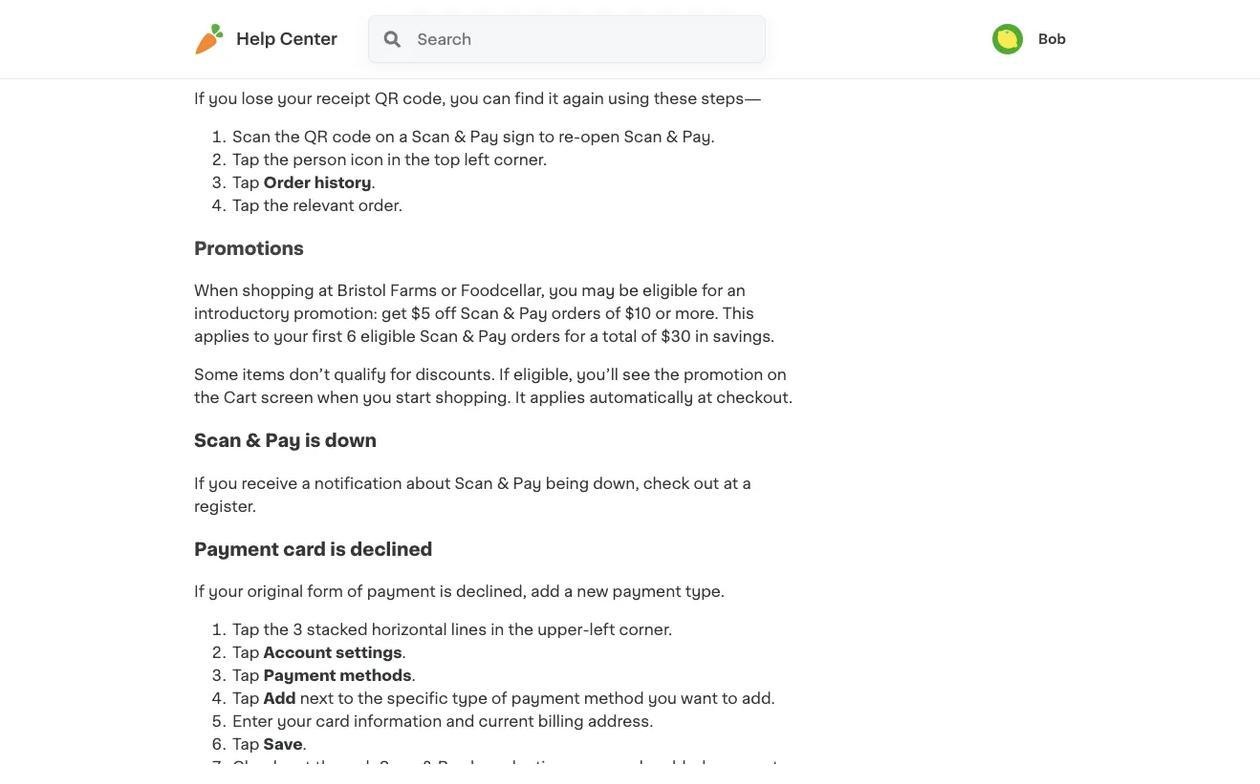 Task type: describe. For each thing, give the bounding box(es) containing it.
eligible,
[[514, 368, 573, 383]]

$10
[[625, 307, 652, 322]]

person
[[293, 152, 347, 167]]

1 vertical spatial orders
[[511, 329, 561, 345]]

you right code,
[[450, 91, 479, 106]]

discounts.
[[415, 368, 495, 383]]

Search search field
[[416, 16, 765, 62]]

bob link
[[992, 24, 1066, 55]]

1 tap from the top
[[232, 152, 260, 167]]

current
[[479, 715, 534, 730]]

stacked
[[307, 623, 368, 638]]

the
[[232, 30, 261, 45]]

receive
[[241, 476, 298, 492]]

be
[[619, 284, 639, 299]]

0 vertical spatial orders
[[552, 307, 601, 322]]

find
[[515, 91, 545, 106]]

off
[[435, 307, 457, 322]]

or inside the kiosk notifies you if you can leave the store or if a store associate needs to review your order.
[[599, 30, 614, 45]]

your left original
[[209, 585, 243, 600]]

original
[[247, 585, 303, 600]]

it
[[548, 91, 559, 106]]

icon
[[350, 152, 383, 167]]

order. inside scan the qr code on a scan & pay sign to re-open scan & pay. tap the person icon in the top left corner. tap order history . tap the relevant order.
[[358, 198, 402, 213]]

re-
[[559, 129, 581, 144]]

horizontal
[[372, 623, 447, 638]]

automatically
[[589, 391, 694, 406]]

of right form
[[347, 585, 363, 600]]

farms
[[390, 284, 437, 299]]

type
[[452, 692, 488, 707]]

shopping.
[[435, 391, 511, 406]]

add
[[264, 692, 296, 707]]

6 tap from the top
[[232, 669, 260, 684]]

1 store from the left
[[555, 30, 595, 45]]

you up code,
[[417, 30, 446, 45]]

a inside scan the qr code on a scan & pay sign to re-open scan & pay. tap the person icon in the top left corner. tap order history . tap the relevant order.
[[399, 129, 408, 144]]

introductory
[[194, 307, 290, 322]]

notifies
[[308, 30, 366, 45]]

get
[[381, 307, 407, 322]]

. down horizontal
[[402, 646, 406, 661]]

being
[[546, 476, 589, 492]]

associate
[[689, 30, 763, 45]]

applies inside some items don't qualify for discounts. if eligible, you'll see the promotion on the cart screen when you start shopping. it applies automatically at checkout.
[[530, 391, 585, 406]]

savings.
[[713, 329, 775, 345]]

check
[[643, 476, 690, 492]]

at inside some items don't qualify for discounts. if eligible, you'll see the promotion on the cart screen when you start shopping. it applies automatically at checkout.
[[697, 391, 713, 406]]

corner. inside tap the 3 stacked horizontal lines in the upper-left corner. tap account settings . tap payment methods . tap add next to the specific type of payment method you want to add. enter your card information and current billing address. tap save .
[[619, 623, 672, 638]]

review
[[304, 53, 353, 68]]

1 horizontal spatial for
[[564, 329, 586, 345]]

see
[[623, 368, 650, 383]]

in inside when shopping at bristol farms or foodcellar, you may be eligible for an introductory promotion: get $5 off scan & pay orders of $10 or more. this applies to your first 6 eligible scan & pay orders for a total of $30 in savings.
[[695, 329, 709, 345]]

if for receipt
[[194, 91, 205, 106]]

promotion:
[[294, 307, 378, 322]]

scan down foodcellar,
[[461, 307, 499, 322]]

1 if from the left
[[403, 30, 413, 45]]

foodcellar,
[[461, 284, 545, 299]]

you inside tap the 3 stacked horizontal lines in the upper-left corner. tap account settings . tap payment methods . tap add next to the specific type of payment method you want to add. enter your card information and current billing address. tap save .
[[648, 692, 677, 707]]

relevant
[[293, 198, 354, 213]]

an
[[727, 284, 746, 299]]

this
[[723, 307, 754, 322]]

settings
[[336, 646, 402, 661]]

down
[[325, 432, 377, 450]]

2 tap from the top
[[232, 175, 260, 190]]

the inside the kiosk notifies you if you can leave the store or if a store associate needs to review your order.
[[526, 30, 551, 45]]

for inside some items don't qualify for discounts. if eligible, you'll see the promotion on the cart screen when you start shopping. it applies automatically at checkout.
[[390, 368, 411, 383]]

specific
[[387, 692, 448, 707]]

the right the see
[[654, 368, 680, 383]]

receipt
[[316, 91, 371, 106]]

help center link
[[194, 24, 338, 55]]

scan up top
[[412, 129, 450, 144]]

2 horizontal spatial is
[[440, 585, 452, 600]]

more.
[[675, 307, 719, 322]]

scan down lose
[[232, 129, 271, 144]]

0 horizontal spatial payment
[[367, 585, 436, 600]]

1 vertical spatial or
[[441, 284, 457, 299]]

help center
[[236, 31, 338, 47]]

0 vertical spatial payment
[[194, 541, 279, 558]]

instacart image
[[194, 24, 225, 55]]

save
[[264, 738, 303, 753]]

history
[[314, 175, 372, 190]]

these
[[654, 91, 697, 106]]

your right lose
[[277, 91, 312, 106]]

3
[[293, 623, 303, 638]]

the up order
[[264, 152, 289, 167]]

in inside scan the qr code on a scan & pay sign to re-open scan & pay. tap the person icon in the top left corner. tap order history . tap the relevant order.
[[387, 152, 401, 167]]

7 tap from the top
[[232, 692, 260, 707]]

4 tap from the top
[[232, 623, 260, 638]]

to right "next"
[[338, 692, 354, 707]]

promotions
[[194, 239, 304, 257]]

you inside "if you receive a notification about scan & pay being down, check out at a register."
[[209, 476, 238, 492]]

pay inside scan the qr code on a scan & pay sign to re-open scan & pay. tap the person icon in the top left corner. tap order history . tap the relevant order.
[[470, 129, 499, 144]]

the left upper-
[[508, 623, 534, 638]]

you inside when shopping at bristol farms or foodcellar, you may be eligible for an introductory promotion: get $5 off scan & pay orders of $10 or more. this applies to your first 6 eligible scan & pay orders for a total of $30 in savings.
[[549, 284, 578, 299]]

scan & pay is down
[[194, 432, 377, 450]]

checkout.
[[716, 391, 793, 406]]

2 horizontal spatial payment
[[613, 585, 681, 600]]

0 vertical spatial eligible
[[643, 284, 698, 299]]

code
[[332, 129, 371, 144]]

& up discounts.
[[462, 329, 474, 345]]

payment inside tap the 3 stacked horizontal lines in the upper-left corner. tap account settings . tap payment methods . tap add next to the specific type of payment method you want to add. enter your card information and current billing address. tap save .
[[264, 669, 336, 684]]

about
[[406, 476, 451, 492]]

it
[[515, 391, 526, 406]]

of down $10
[[641, 329, 657, 345]]

when
[[194, 284, 238, 299]]

qr inside scan the qr code on a scan & pay sign to re-open scan & pay. tap the person icon in the top left corner. tap order history . tap the relevant order.
[[304, 129, 328, 144]]

to inside when shopping at bristol farms or foodcellar, you may be eligible for an introductory promotion: get $5 off scan & pay orders of $10 or more. this applies to your first 6 eligible scan & pay orders for a total of $30 in savings.
[[254, 329, 270, 345]]

declined
[[350, 541, 433, 558]]

applies inside when shopping at bristol farms or foodcellar, you may be eligible for an introductory promotion: get $5 off scan & pay orders of $10 or more. this applies to your first 6 eligible scan & pay orders for a total of $30 in savings.
[[194, 329, 250, 345]]

$30
[[661, 329, 691, 345]]

to inside scan the qr code on a scan & pay sign to re-open scan & pay. tap the person icon in the top left corner. tap order history . tap the relevant order.
[[539, 129, 555, 144]]

6
[[346, 329, 357, 345]]



Task type: vqa. For each thing, say whether or not it's contained in the screenshot.
Scan the QR code on a Scan & Pay sign to re-open Scan & Pay. Tap the person icon in the top left corner. Tap Order history . Tap the relevant order.
yes



Task type: locate. For each thing, give the bounding box(es) containing it.
your up save
[[277, 715, 312, 730]]

card
[[283, 541, 326, 558], [316, 715, 350, 730]]

for
[[702, 284, 723, 299], [564, 329, 586, 345], [390, 368, 411, 383]]

billing
[[538, 715, 584, 730]]

in right the lines
[[491, 623, 504, 638]]

. down "next"
[[303, 738, 307, 753]]

at inside "if you receive a notification about scan & pay being down, check out at a register."
[[723, 476, 738, 492]]

screen
[[261, 391, 313, 406]]

2 horizontal spatial or
[[656, 307, 671, 322]]

the left 3
[[264, 623, 289, 638]]

pay inside "if you receive a notification about scan & pay being down, check out at a register."
[[513, 476, 542, 492]]

2 vertical spatial at
[[723, 476, 738, 492]]

1 horizontal spatial store
[[645, 30, 685, 45]]

is up form
[[330, 541, 346, 558]]

scan the qr code on a scan & pay sign to re-open scan & pay. tap the person icon in the top left corner. tap order history . tap the relevant order.
[[232, 129, 715, 213]]

eligible down get
[[361, 329, 416, 345]]

0 horizontal spatial eligible
[[361, 329, 416, 345]]

upper-
[[538, 623, 590, 638]]

store up again
[[555, 30, 595, 45]]

is left down
[[305, 432, 321, 450]]

in inside tap the 3 stacked horizontal lines in the upper-left corner. tap account settings . tap payment methods . tap add next to the specific type of payment method you want to add. enter your card information and current billing address. tap save .
[[491, 623, 504, 638]]

payment right new
[[613, 585, 681, 600]]

0 horizontal spatial corner.
[[494, 152, 547, 167]]

card up form
[[283, 541, 326, 558]]

start
[[396, 391, 431, 406]]

for left 'an'
[[702, 284, 723, 299]]

kiosk
[[265, 30, 304, 45]]

your inside when shopping at bristol farms or foodcellar, you may be eligible for an introductory promotion: get $5 off scan & pay orders of $10 or more. this applies to your first 6 eligible scan & pay orders for a total of $30 in savings.
[[273, 329, 308, 345]]

payment down account
[[264, 669, 336, 684]]

using
[[608, 91, 650, 106]]

to left add.
[[722, 692, 738, 707]]

of
[[605, 307, 621, 322], [641, 329, 657, 345], [347, 585, 363, 600], [492, 692, 507, 707]]

the up person at the top of the page
[[275, 129, 300, 144]]

if left original
[[194, 585, 205, 600]]

2 horizontal spatial for
[[702, 284, 723, 299]]

a inside the kiosk notifies you if you can leave the store or if a store associate needs to review your order.
[[632, 30, 641, 45]]

1 vertical spatial can
[[483, 91, 511, 106]]

at inside when shopping at bristol farms or foodcellar, you may be eligible for an introductory promotion: get $5 off scan & pay orders of $10 or more. this applies to your first 6 eligible scan & pay orders for a total of $30 in savings.
[[318, 284, 333, 299]]

if up register.
[[194, 476, 205, 492]]

don't
[[289, 368, 330, 383]]

1 horizontal spatial eligible
[[643, 284, 698, 299]]

payment inside tap the 3 stacked horizontal lines in the upper-left corner. tap account settings . tap payment methods . tap add next to the specific type of payment method you want to add. enter your card information and current billing address. tap save .
[[511, 692, 580, 707]]

0 horizontal spatial applies
[[194, 329, 250, 345]]

1 horizontal spatial applies
[[530, 391, 585, 406]]

center
[[280, 31, 338, 47]]

is up the lines
[[440, 585, 452, 600]]

1 horizontal spatial on
[[767, 368, 787, 383]]

next
[[300, 692, 334, 707]]

for up you'll
[[564, 329, 586, 345]]

down,
[[593, 476, 639, 492]]

on up icon
[[375, 129, 395, 144]]

2 store from the left
[[645, 30, 685, 45]]

if your original form of payment is declined, add a new payment type.
[[194, 585, 725, 600]]

help
[[236, 31, 276, 47]]

promotion
[[684, 368, 763, 383]]

or up using
[[599, 30, 614, 45]]

can left find
[[483, 91, 511, 106]]

corner. down sign on the left top
[[494, 152, 547, 167]]

2 vertical spatial for
[[390, 368, 411, 383]]

leave
[[482, 30, 522, 45]]

5 tap from the top
[[232, 646, 260, 661]]

your left the first on the top
[[273, 329, 308, 345]]

a inside when shopping at bristol farms or foodcellar, you may be eligible for an introductory promotion: get $5 off scan & pay orders of $10 or more. this applies to your first 6 eligible scan & pay orders for a total of $30 in savings.
[[590, 329, 599, 345]]

needs
[[232, 53, 280, 68]]

left right top
[[464, 152, 490, 167]]

code,
[[403, 91, 446, 106]]

0 horizontal spatial on
[[375, 129, 395, 144]]

2 vertical spatial is
[[440, 585, 452, 600]]

.
[[372, 175, 376, 190], [402, 646, 406, 661], [412, 669, 416, 684], [303, 738, 307, 753]]

in right icon
[[387, 152, 401, 167]]

0 horizontal spatial if
[[403, 30, 413, 45]]

2 vertical spatial in
[[491, 623, 504, 638]]

applies
[[194, 329, 250, 345], [530, 391, 585, 406]]

if up code,
[[403, 30, 413, 45]]

store left the associate
[[645, 30, 685, 45]]

first
[[312, 329, 343, 345]]

0 horizontal spatial or
[[441, 284, 457, 299]]

a up using
[[632, 30, 641, 45]]

& down foodcellar,
[[503, 307, 515, 322]]

1 vertical spatial in
[[695, 329, 709, 345]]

tap the 3 stacked horizontal lines in the upper-left corner. tap account settings . tap payment methods . tap add next to the specific type of payment method you want to add. enter your card information and current billing address. tap save .
[[232, 623, 775, 753]]

1 vertical spatial on
[[767, 368, 787, 383]]

0 horizontal spatial left
[[464, 152, 490, 167]]

or up off
[[441, 284, 457, 299]]

corner. up method
[[619, 623, 672, 638]]

order. down "history" at the top left of page
[[358, 198, 402, 213]]

of inside tap the 3 stacked horizontal lines in the upper-left corner. tap account settings . tap payment methods . tap add next to the specific type of payment method you want to add. enter your card information and current billing address. tap save .
[[492, 692, 507, 707]]

0 horizontal spatial at
[[318, 284, 333, 299]]

0 horizontal spatial for
[[390, 368, 411, 383]]

if you lose your receipt qr code, you can find it again using these steps—
[[194, 91, 762, 106]]

$5
[[411, 307, 431, 322]]

applies down introductory
[[194, 329, 250, 345]]

. inside scan the qr code on a scan & pay sign to re-open scan & pay. tap the person icon in the top left corner. tap order history . tap the relevant order.
[[372, 175, 376, 190]]

if you receive a notification about scan & pay being down, check out at a register.
[[194, 476, 751, 515]]

0 horizontal spatial qr
[[304, 129, 328, 144]]

the right leave
[[526, 30, 551, 45]]

0 vertical spatial applies
[[194, 329, 250, 345]]

0 vertical spatial order.
[[396, 53, 440, 68]]

if up using
[[618, 30, 628, 45]]

if
[[403, 30, 413, 45], [618, 30, 628, 45]]

when
[[317, 391, 359, 406]]

a right out
[[742, 476, 751, 492]]

2 horizontal spatial in
[[695, 329, 709, 345]]

left inside scan the qr code on a scan & pay sign to re-open scan & pay. tap the person icon in the top left corner. tap order history . tap the relevant order.
[[464, 152, 490, 167]]

qr left code,
[[374, 91, 399, 106]]

open
[[581, 129, 620, 144]]

declined,
[[456, 585, 527, 600]]

tap
[[232, 152, 260, 167], [232, 175, 260, 190], [232, 198, 260, 213], [232, 623, 260, 638], [232, 646, 260, 661], [232, 669, 260, 684], [232, 692, 260, 707], [232, 738, 260, 753]]

you up register.
[[209, 476, 238, 492]]

1 horizontal spatial left
[[590, 623, 615, 638]]

you down 'qualify'
[[363, 391, 392, 406]]

payment down register.
[[194, 541, 279, 558]]

to left re-
[[539, 129, 555, 144]]

to down introductory
[[254, 329, 270, 345]]

0 vertical spatial for
[[702, 284, 723, 299]]

on up checkout.
[[767, 368, 787, 383]]

notification
[[314, 476, 402, 492]]

1 horizontal spatial in
[[491, 623, 504, 638]]

want
[[681, 692, 718, 707]]

1 vertical spatial order.
[[358, 198, 402, 213]]

0 vertical spatial in
[[387, 152, 401, 167]]

order.
[[396, 53, 440, 68], [358, 198, 402, 213]]

0 horizontal spatial in
[[387, 152, 401, 167]]

information
[[354, 715, 442, 730]]

type.
[[685, 585, 725, 600]]

0 vertical spatial or
[[599, 30, 614, 45]]

if for notification
[[194, 476, 205, 492]]

methods
[[340, 669, 412, 684]]

. up "specific"
[[412, 669, 416, 684]]

0 vertical spatial on
[[375, 129, 395, 144]]

1 vertical spatial card
[[316, 715, 350, 730]]

register.
[[194, 499, 256, 515]]

3 tap from the top
[[232, 198, 260, 213]]

top
[[434, 152, 460, 167]]

card inside tap the 3 stacked horizontal lines in the upper-left corner. tap account settings . tap payment methods . tap add next to the specific type of payment method you want to add. enter your card information and current billing address. tap save .
[[316, 715, 350, 730]]

the kiosk notifies you if you can leave the store or if a store associate needs to review your order.
[[232, 30, 763, 68]]

1 vertical spatial payment
[[264, 669, 336, 684]]

1 horizontal spatial is
[[330, 541, 346, 558]]

lines
[[451, 623, 487, 638]]

steps—
[[701, 91, 762, 106]]

a right add
[[564, 585, 573, 600]]

1 horizontal spatial if
[[618, 30, 628, 45]]

user avatar image
[[992, 24, 1023, 55]]

scan down cart at the bottom of the page
[[194, 432, 241, 450]]

0 vertical spatial can
[[450, 30, 478, 45]]

can left leave
[[450, 30, 478, 45]]

a down code,
[[399, 129, 408, 144]]

you right notifies
[[370, 30, 399, 45]]

lose
[[241, 91, 273, 106]]

your down notifies
[[357, 53, 392, 68]]

& inside "if you receive a notification about scan & pay being down, check out at a register."
[[497, 476, 509, 492]]

1 horizontal spatial can
[[483, 91, 511, 106]]

total
[[602, 329, 637, 345]]

can inside the kiosk notifies you if you can leave the store or if a store associate needs to review your order.
[[450, 30, 478, 45]]

you left lose
[[209, 91, 238, 106]]

pay.
[[682, 129, 715, 144]]

the
[[526, 30, 551, 45], [275, 129, 300, 144], [264, 152, 289, 167], [405, 152, 430, 167], [264, 198, 289, 213], [654, 368, 680, 383], [194, 391, 220, 406], [264, 623, 289, 638], [508, 623, 534, 638], [358, 692, 383, 707]]

add
[[531, 585, 560, 600]]

& left being at the bottom left of page
[[497, 476, 509, 492]]

the down methods
[[358, 692, 383, 707]]

again
[[562, 91, 604, 106]]

scan right about
[[455, 476, 493, 492]]

your
[[357, 53, 392, 68], [277, 91, 312, 106], [273, 329, 308, 345], [209, 585, 243, 600], [277, 715, 312, 730]]

1 horizontal spatial or
[[599, 30, 614, 45]]

on inside some items don't qualify for discounts. if eligible, you'll see the promotion on the cart screen when you start shopping. it applies automatically at checkout.
[[767, 368, 787, 383]]

& down cart at the bottom of the page
[[246, 432, 261, 450]]

applies down eligible,
[[530, 391, 585, 406]]

method
[[584, 692, 644, 707]]

1 vertical spatial eligible
[[361, 329, 416, 345]]

scan down off
[[420, 329, 458, 345]]

bob
[[1038, 33, 1066, 46]]

0 vertical spatial corner.
[[494, 152, 547, 167]]

your inside tap the 3 stacked horizontal lines in the upper-left corner. tap account settings . tap payment methods . tap add next to the specific type of payment method you want to add. enter your card information and current billing address. tap save .
[[277, 715, 312, 730]]

& left pay.
[[666, 129, 678, 144]]

the left top
[[405, 152, 430, 167]]

when shopping at bristol farms or foodcellar, you may be eligible for an introductory promotion: get $5 off scan & pay orders of $10 or more. this applies to your first 6 eligible scan & pay orders for a total of $30 in savings.
[[194, 284, 779, 345]]

order
[[264, 175, 311, 190]]

qr up person at the top of the page
[[304, 129, 328, 144]]

scan inside "if you receive a notification about scan & pay being down, check out at a register."
[[455, 476, 493, 492]]

to
[[284, 53, 300, 68], [539, 129, 555, 144], [254, 329, 270, 345], [338, 692, 354, 707], [722, 692, 738, 707]]

& up top
[[454, 129, 466, 144]]

if up shopping.
[[499, 368, 510, 383]]

1 vertical spatial left
[[590, 623, 615, 638]]

left inside tap the 3 stacked horizontal lines in the upper-left corner. tap account settings . tap payment methods . tap add next to the specific type of payment method you want to add. enter your card information and current billing address. tap save .
[[590, 623, 615, 638]]

if left lose
[[194, 91, 205, 106]]

scan down using
[[624, 129, 662, 144]]

orders up eligible,
[[511, 329, 561, 345]]

8 tap from the top
[[232, 738, 260, 753]]

a right 'receive'
[[301, 476, 311, 492]]

0 vertical spatial is
[[305, 432, 321, 450]]

eligible up more.
[[643, 284, 698, 299]]

1 vertical spatial applies
[[530, 391, 585, 406]]

left down new
[[590, 623, 615, 638]]

on inside scan the qr code on a scan & pay sign to re-open scan & pay. tap the person icon in the top left corner. tap order history . tap the relevant order.
[[375, 129, 395, 144]]

1 horizontal spatial at
[[697, 391, 713, 406]]

orders down may
[[552, 307, 601, 322]]

bristol
[[337, 284, 386, 299]]

if for of
[[194, 585, 205, 600]]

scan
[[232, 129, 271, 144], [412, 129, 450, 144], [624, 129, 662, 144], [461, 307, 499, 322], [420, 329, 458, 345], [194, 432, 241, 450], [455, 476, 493, 492]]

some items don't qualify for discounts. if eligible, you'll see the promotion on the cart screen when you start shopping. it applies automatically at checkout.
[[194, 368, 793, 406]]

0 vertical spatial at
[[318, 284, 333, 299]]

for up start
[[390, 368, 411, 383]]

some
[[194, 368, 238, 383]]

0 vertical spatial qr
[[374, 91, 399, 106]]

cart
[[223, 391, 257, 406]]

to down help center
[[284, 53, 300, 68]]

2 if from the left
[[618, 30, 628, 45]]

sign
[[503, 129, 535, 144]]

payment up horizontal
[[367, 585, 436, 600]]

add.
[[742, 692, 775, 707]]

enter
[[232, 715, 273, 730]]

1 vertical spatial is
[[330, 541, 346, 558]]

the down some
[[194, 391, 220, 406]]

or right $10
[[656, 307, 671, 322]]

1 horizontal spatial corner.
[[619, 623, 672, 638]]

at up the promotion: on the top left of the page
[[318, 284, 333, 299]]

you left may
[[549, 284, 578, 299]]

in down more.
[[695, 329, 709, 345]]

0 horizontal spatial can
[[450, 30, 478, 45]]

corner. inside scan the qr code on a scan & pay sign to re-open scan & pay. tap the person icon in the top left corner. tap order history . tap the relevant order.
[[494, 152, 547, 167]]

1 horizontal spatial payment
[[511, 692, 580, 707]]

a left total
[[590, 329, 599, 345]]

payment up billing
[[511, 692, 580, 707]]

1 vertical spatial qr
[[304, 129, 328, 144]]

1 vertical spatial corner.
[[619, 623, 672, 638]]

eligible
[[643, 284, 698, 299], [361, 329, 416, 345]]

address.
[[588, 715, 654, 730]]

if inside "if you receive a notification about scan & pay being down, check out at a register."
[[194, 476, 205, 492]]

of up current
[[492, 692, 507, 707]]

the down order
[[264, 198, 289, 213]]

you left want
[[648, 692, 677, 707]]

qualify
[[334, 368, 386, 383]]

0 horizontal spatial is
[[305, 432, 321, 450]]

payment card is declined
[[194, 541, 433, 558]]

on
[[375, 129, 395, 144], [767, 368, 787, 383]]

order. up code,
[[396, 53, 440, 68]]

0 horizontal spatial store
[[555, 30, 595, 45]]

0 vertical spatial card
[[283, 541, 326, 558]]

is
[[305, 432, 321, 450], [330, 541, 346, 558], [440, 585, 452, 600]]

1 vertical spatial for
[[564, 329, 586, 345]]

out
[[694, 476, 719, 492]]

may
[[582, 284, 615, 299]]

form
[[307, 585, 343, 600]]

1 vertical spatial at
[[697, 391, 713, 406]]

order. inside the kiosk notifies you if you can leave the store or if a store associate needs to review your order.
[[396, 53, 440, 68]]

1 horizontal spatial qr
[[374, 91, 399, 106]]

2 horizontal spatial at
[[723, 476, 738, 492]]

your inside the kiosk notifies you if you can leave the store or if a store associate needs to review your order.
[[357, 53, 392, 68]]

to inside the kiosk notifies you if you can leave the store or if a store associate needs to review your order.
[[284, 53, 300, 68]]

2 vertical spatial or
[[656, 307, 671, 322]]

you inside some items don't qualify for discounts. if eligible, you'll see the promotion on the cart screen when you start shopping. it applies automatically at checkout.
[[363, 391, 392, 406]]

you'll
[[577, 368, 619, 383]]

if
[[194, 91, 205, 106], [499, 368, 510, 383], [194, 476, 205, 492], [194, 585, 205, 600]]

at right out
[[723, 476, 738, 492]]

of up total
[[605, 307, 621, 322]]

card down "next"
[[316, 715, 350, 730]]

. down icon
[[372, 175, 376, 190]]

if inside some items don't qualify for discounts. if eligible, you'll see the promotion on the cart screen when you start shopping. it applies automatically at checkout.
[[499, 368, 510, 383]]

0 vertical spatial left
[[464, 152, 490, 167]]



